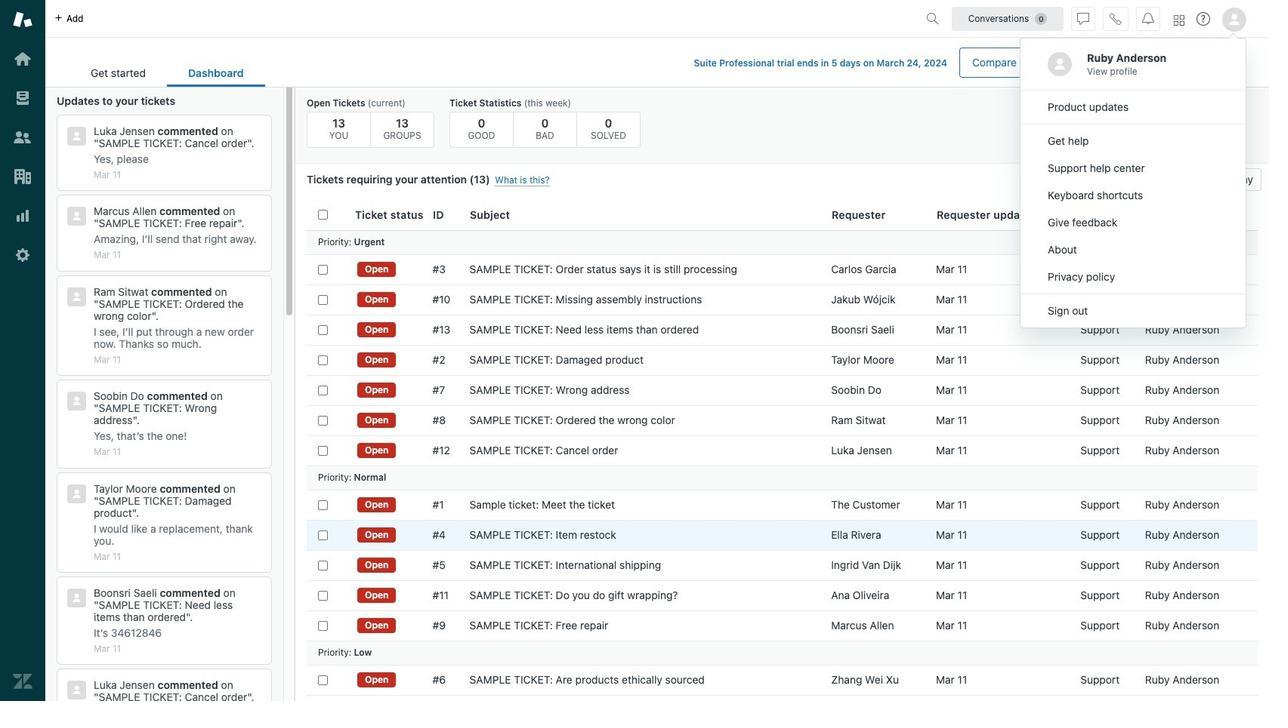 Task type: describe. For each thing, give the bounding box(es) containing it.
get help image
[[1197, 12, 1210, 26]]

reporting image
[[13, 206, 32, 226]]

7 menu item from the top
[[1021, 264, 1246, 291]]

6 menu item from the top
[[1021, 236, 1246, 264]]

3 menu item from the top
[[1021, 155, 1246, 182]]

organizations image
[[13, 167, 32, 187]]

main element
[[0, 0, 45, 702]]

8 menu item from the top
[[1021, 298, 1246, 325]]

get started image
[[13, 49, 32, 69]]

zendesk support image
[[13, 10, 32, 29]]

admin image
[[13, 246, 32, 265]]

zendesk image
[[13, 672, 32, 692]]

5 menu item from the top
[[1021, 209, 1246, 236]]



Task type: locate. For each thing, give the bounding box(es) containing it.
2 menu item from the top
[[1021, 128, 1246, 155]]

March 24, 2024 text field
[[877, 57, 947, 69]]

menu
[[1020, 38, 1247, 329]]

1 horizontal spatial avatar image
[[1222, 8, 1247, 32]]

None checkbox
[[318, 355, 328, 365], [318, 416, 328, 426], [318, 500, 328, 510], [318, 621, 328, 631], [318, 676, 328, 686], [318, 355, 328, 365], [318, 416, 328, 426], [318, 500, 328, 510], [318, 621, 328, 631], [318, 676, 328, 686]]

Select All Tickets checkbox
[[318, 210, 328, 220]]

views image
[[13, 88, 32, 108]]

avatar image
[[1222, 8, 1247, 32], [1048, 52, 1072, 76]]

1 vertical spatial avatar image
[[1048, 52, 1072, 76]]

grid
[[295, 200, 1269, 702]]

button displays agent's chat status as invisible. image
[[1077, 12, 1089, 25]]

tab list
[[70, 59, 265, 87]]

0 vertical spatial avatar image
[[1222, 8, 1247, 32]]

4 menu item from the top
[[1021, 182, 1246, 209]]

zendesk products image
[[1174, 15, 1185, 25]]

None checkbox
[[318, 265, 328, 275], [318, 295, 328, 305], [318, 325, 328, 335], [318, 386, 328, 395], [318, 446, 328, 456], [318, 531, 328, 541], [318, 561, 328, 571], [318, 591, 328, 601], [318, 265, 328, 275], [318, 295, 328, 305], [318, 325, 328, 335], [318, 386, 328, 395], [318, 446, 328, 456], [318, 531, 328, 541], [318, 561, 328, 571], [318, 591, 328, 601]]

notifications image
[[1142, 12, 1154, 25]]

customers image
[[13, 128, 32, 147]]

0 horizontal spatial avatar image
[[1048, 52, 1072, 76]]

menu item
[[1021, 94, 1246, 121], [1021, 128, 1246, 155], [1021, 155, 1246, 182], [1021, 182, 1246, 209], [1021, 209, 1246, 236], [1021, 236, 1246, 264], [1021, 264, 1246, 291], [1021, 298, 1246, 325]]

tab
[[70, 59, 167, 87]]

1 menu item from the top
[[1021, 94, 1246, 121]]



